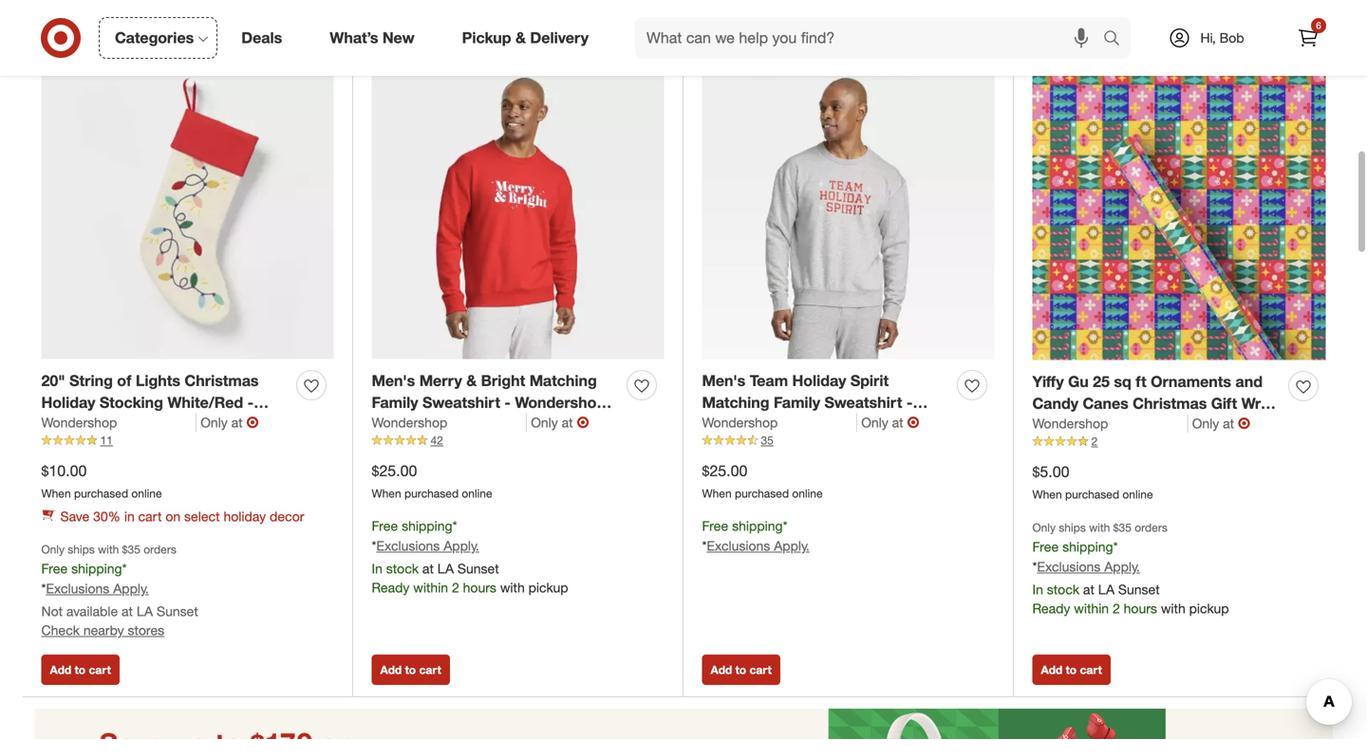 Task type: vqa. For each thing, say whether or not it's contained in the screenshot.
leftmost the Up
no



Task type: locate. For each thing, give the bounding box(es) containing it.
men's merry & bright matching family sweatshirt - wondershop™ red
[[372, 372, 615, 434]]

0 vertical spatial $35
[[1114, 521, 1132, 535]]

1 vertical spatial ready
[[1033, 601, 1071, 617]]

wondershop up 35
[[702, 415, 778, 431]]

when down the $10.00
[[41, 487, 71, 501]]

wondershop for team
[[702, 415, 778, 431]]

1 horizontal spatial $25.00 when purchased online
[[702, 462, 823, 501]]

at inside free shipping * * exclusions apply. in stock at  la sunset ready within 2 hours with pickup
[[423, 561, 434, 577]]

stock
[[386, 561, 419, 577], [1047, 582, 1080, 598]]

¬ for men's merry & bright matching family sweatshirt - wondershop™ red
[[577, 414, 589, 432]]

orders
[[1135, 521, 1168, 535], [144, 543, 176, 557]]

$10.00 when purchased online
[[41, 462, 162, 501]]

pickup
[[529, 580, 568, 596], [1190, 601, 1229, 617]]

shipping down 35
[[732, 518, 783, 535]]

family
[[372, 393, 418, 412], [774, 393, 820, 412]]

purchased for men's team holiday spirit matching family sweatshirt - wondershop™ gray
[[735, 487, 789, 501]]

free inside free shipping * * exclusions apply. in stock at  la sunset ready within 2 hours with pickup
[[372, 518, 398, 535]]

sweatshirt inside men's team holiday spirit matching family sweatshirt - wondershop™ gray
[[825, 393, 903, 412]]

shipping inside only ships with $35 orders free shipping * * exclusions apply. in stock at  la sunset ready within 2 hours with pickup
[[1063, 539, 1114, 556]]

1 horizontal spatial holiday
[[793, 372, 847, 390]]

¬ up 42 link
[[577, 414, 589, 432]]

sweatshirt inside men's merry & bright matching family sweatshirt - wondershop™ red
[[423, 393, 500, 412]]

white/red
[[167, 393, 243, 412]]

when inside $5.00 when purchased online
[[1033, 488, 1062, 502]]

online inside $10.00 when purchased online
[[131, 487, 162, 501]]

& inside men's merry & bright matching family sweatshirt - wondershop™ red
[[466, 372, 477, 390]]

20"
[[41, 372, 65, 390]]

la
[[438, 561, 454, 577], [1099, 582, 1115, 598], [137, 604, 153, 620]]

exclusions inside free shipping * * exclusions apply. in stock at  la sunset ready within 2 hours with pickup
[[376, 538, 440, 554]]

1 horizontal spatial la
[[438, 561, 454, 577]]

&
[[516, 29, 526, 47], [466, 372, 477, 390]]

matching inside men's team holiday spirit matching family sweatshirt - wondershop™ gray
[[702, 393, 770, 412]]

1 horizontal spatial 2
[[1092, 435, 1098, 449]]

0 vertical spatial ready
[[372, 580, 410, 596]]

when down 'red'
[[372, 487, 401, 501]]

only at ¬ up 35 link
[[862, 414, 920, 432]]

la inside only ships with $35 orders free shipping * * exclusions apply. not available at la sunset check nearby stores
[[137, 604, 153, 620]]

$25.00 for men's merry & bright matching family sweatshirt - wondershop™ red
[[372, 462, 417, 480]]

2 men's from the left
[[702, 372, 746, 390]]

purchased inside $5.00 when purchased online
[[1066, 488, 1120, 502]]

1 horizontal spatial ships
[[1059, 521, 1086, 535]]

wondershop link for wondershop™
[[41, 414, 197, 433]]

1 vertical spatial $35
[[122, 543, 140, 557]]

0 horizontal spatial christmas
[[185, 372, 259, 390]]

$35 for wondershop™
[[122, 543, 140, 557]]

only up 42 link
[[531, 415, 558, 431]]

family inside men's merry & bright matching family sweatshirt - wondershop™ red
[[372, 393, 418, 412]]

shipping down 42
[[402, 518, 453, 535]]

christmas inside 'yiffy gu 25 sq ft ornaments and candy canes christmas gift wrap - wondershop™'
[[1133, 394, 1207, 413]]

1 horizontal spatial ready
[[1033, 601, 1071, 617]]

orders for christmas
[[1135, 521, 1168, 535]]

purchased for men's merry & bright matching family sweatshirt - wondershop™ red
[[405, 487, 459, 501]]

0 horizontal spatial orders
[[144, 543, 176, 557]]

men's merry & bright matching family sweatshirt - wondershop™ red link
[[372, 370, 620, 434]]

1 horizontal spatial matching
[[702, 393, 770, 412]]

wondershop™ inside 20" string of lights christmas holiday stocking white/red - wondershop™
[[41, 415, 141, 434]]

35 link
[[702, 433, 995, 449]]

and
[[1236, 373, 1263, 391]]

wondershop link for red
[[372, 414, 527, 433]]

2 inside free shipping * * exclusions apply. in stock at  la sunset ready within 2 hours with pickup
[[452, 580, 459, 596]]

1 horizontal spatial in
[[1033, 582, 1044, 598]]

¬ up 35 link
[[907, 414, 920, 432]]

1 horizontal spatial men's
[[702, 372, 746, 390]]

¬ up 11 link
[[246, 414, 259, 432]]

0 horizontal spatial 2
[[452, 580, 459, 596]]

men's inside men's merry & bright matching family sweatshirt - wondershop™ red
[[372, 372, 415, 390]]

only at ¬ for yiffy gu 25 sq ft ornaments and candy canes christmas gift wrap - wondershop™
[[1192, 415, 1251, 433]]

la for yiffy gu 25 sq ft ornaments and candy canes christmas gift wrap - wondershop™
[[1099, 582, 1115, 598]]

0 horizontal spatial in
[[372, 561, 383, 577]]

exclusions inside only ships with $35 orders free shipping * * exclusions apply. in stock at  la sunset ready within 2 hours with pickup
[[1037, 559, 1101, 576]]

yiffy gu 25 sq ft ornaments and candy canes christmas gift wrap - wondershop™ link
[[1033, 371, 1282, 435]]

0 horizontal spatial sunset
[[157, 604, 198, 620]]

online
[[131, 487, 162, 501], [462, 487, 492, 501], [792, 487, 823, 501], [1123, 488, 1153, 502]]

$25.00 when purchased online down 35
[[702, 462, 823, 501]]

0 vertical spatial within
[[413, 580, 448, 596]]

1 vertical spatial &
[[466, 372, 477, 390]]

1 horizontal spatial orders
[[1135, 521, 1168, 535]]

holiday inside men's team holiday spirit matching family sweatshirt - wondershop™ gray
[[793, 372, 847, 390]]

purchased
[[74, 487, 128, 501], [405, 487, 459, 501], [735, 487, 789, 501], [1066, 488, 1120, 502]]

christmas down ornaments
[[1133, 394, 1207, 413]]

-
[[247, 393, 254, 412], [505, 393, 511, 412], [907, 393, 913, 412], [1033, 416, 1039, 435]]

0 vertical spatial matching
[[530, 372, 597, 390]]

$25.00 up free shipping * * exclusions apply.
[[702, 462, 748, 480]]

add to cart
[[50, 14, 111, 28], [711, 14, 772, 28], [1041, 14, 1102, 28], [50, 663, 111, 678], [380, 663, 441, 678], [711, 663, 772, 678], [1041, 663, 1102, 678]]

0 vertical spatial holiday
[[793, 372, 847, 390]]

sq
[[1114, 373, 1132, 391]]

0 horizontal spatial &
[[466, 372, 477, 390]]

0 horizontal spatial la
[[137, 604, 153, 620]]

1 $25.00 from the left
[[372, 462, 417, 480]]

shipping down $5.00 when purchased online at the right bottom
[[1063, 539, 1114, 556]]

42
[[431, 434, 443, 448]]

2 vertical spatial sunset
[[157, 604, 198, 620]]

only down gift
[[1192, 416, 1220, 432]]

$25.00 when purchased online down 42
[[372, 462, 492, 501]]

sunset for yiffy gu 25 sq ft ornaments and candy canes christmas gift wrap - wondershop™
[[1119, 582, 1160, 598]]

matching right bright
[[530, 372, 597, 390]]

only at ¬ up 42 link
[[531, 414, 589, 432]]

- right white/red
[[247, 393, 254, 412]]

search
[[1095, 30, 1141, 49]]

save
[[60, 509, 89, 525]]

2 horizontal spatial sunset
[[1119, 582, 1160, 598]]

add to cart button
[[41, 6, 120, 36], [702, 6, 780, 36], [1033, 6, 1111, 36], [41, 655, 120, 686], [372, 655, 450, 686], [702, 655, 780, 686], [1033, 655, 1111, 686]]

$25.00 down 'red'
[[372, 462, 417, 480]]

wondershop™ down canes
[[1043, 416, 1143, 435]]

la for 20" string of lights christmas holiday stocking white/red - wondershop™
[[137, 604, 153, 620]]

stock inside only ships with $35 orders free shipping * * exclusions apply. in stock at  la sunset ready within 2 hours with pickup
[[1047, 582, 1080, 598]]

*
[[453, 518, 457, 535], [783, 518, 788, 535], [372, 538, 376, 554], [702, 538, 707, 554], [1114, 539, 1118, 556], [1033, 559, 1037, 576], [122, 561, 127, 578], [41, 581, 46, 597]]

purchased up 30%
[[74, 487, 128, 501]]

1 horizontal spatial $35
[[1114, 521, 1132, 535]]

yiffy gu 25 sq ft ornaments and candy canes christmas gift wrap - wondershop™ image
[[1033, 67, 1326, 360], [1033, 67, 1326, 360]]

1 men's from the left
[[372, 372, 415, 390]]

matching inside men's merry & bright matching family sweatshirt - wondershop™ red
[[530, 372, 597, 390]]

1 vertical spatial hours
[[1124, 601, 1158, 617]]

orders down on in the bottom of the page
[[144, 543, 176, 557]]

wondershop link up 35
[[702, 414, 858, 433]]

1 horizontal spatial christmas
[[1133, 394, 1207, 413]]

purchased up free shipping * * exclusions apply.
[[735, 487, 789, 501]]

matching
[[530, 372, 597, 390], [702, 393, 770, 412]]

shipping inside free shipping * * exclusions apply.
[[732, 518, 783, 535]]

ready inside free shipping * * exclusions apply. in stock at  la sunset ready within 2 hours with pickup
[[372, 580, 410, 596]]

free
[[372, 518, 398, 535], [702, 518, 729, 535], [1033, 539, 1059, 556], [41, 561, 68, 578]]

wondershop up 42
[[372, 415, 448, 431]]

orders down $5.00 when purchased online at the right bottom
[[1135, 521, 1168, 535]]

with inside free shipping * * exclusions apply. in stock at  la sunset ready within 2 hours with pickup
[[500, 580, 525, 596]]

wondershop™ down string
[[41, 415, 141, 434]]

family up 'red'
[[372, 393, 418, 412]]

men's left team
[[702, 372, 746, 390]]

& right merry
[[466, 372, 477, 390]]

2 vertical spatial la
[[137, 604, 153, 620]]

la inside only ships with $35 orders free shipping * * exclusions apply. in stock at  la sunset ready within 2 hours with pickup
[[1099, 582, 1115, 598]]

at inside only ships with $35 orders free shipping * * exclusions apply. in stock at  la sunset ready within 2 hours with pickup
[[1083, 582, 1095, 598]]

spirit
[[851, 372, 889, 390]]

1 vertical spatial in
[[1033, 582, 1044, 598]]

only down $5.00
[[1033, 521, 1056, 535]]

online for yiffy gu 25 sq ft ornaments and candy canes christmas gift wrap - wondershop™
[[1123, 488, 1153, 502]]

¬
[[246, 414, 259, 432], [577, 414, 589, 432], [907, 414, 920, 432], [1238, 415, 1251, 433]]

wondershop for string
[[41, 415, 117, 431]]

sweatshirt for holiday
[[825, 393, 903, 412]]

1 vertical spatial pickup
[[1190, 601, 1229, 617]]

online inside $5.00 when purchased online
[[1123, 488, 1153, 502]]

0 vertical spatial christmas
[[185, 372, 259, 390]]

holiday up gray on the bottom right
[[793, 372, 847, 390]]

to
[[75, 14, 86, 28], [736, 14, 747, 28], [1066, 14, 1077, 28], [75, 663, 86, 678], [405, 663, 416, 678], [736, 663, 747, 678], [1066, 663, 1077, 678]]

ships down 'save'
[[68, 543, 95, 557]]

bob
[[1220, 29, 1245, 46]]

20" string of lights christmas holiday stocking white/red - wondershop™
[[41, 372, 259, 434]]

35
[[761, 434, 774, 448]]

0 horizontal spatial hours
[[463, 580, 497, 596]]

search button
[[1095, 17, 1141, 63]]

2 sweatshirt from the left
[[825, 393, 903, 412]]

men's team holiday spirit matching family sweatshirt - wondershop™ gray image
[[702, 67, 995, 359], [702, 67, 995, 359]]

$5.00
[[1033, 463, 1070, 481]]

0 horizontal spatial $25.00 when purchased online
[[372, 462, 492, 501]]

sunset inside free shipping * * exclusions apply. in stock at  la sunset ready within 2 hours with pickup
[[458, 561, 499, 577]]

1 horizontal spatial sunset
[[458, 561, 499, 577]]

¬ for 20" string of lights christmas holiday stocking white/red - wondershop™
[[246, 414, 259, 432]]

0 vertical spatial &
[[516, 29, 526, 47]]

shipping up available
[[71, 561, 122, 578]]

purchased down 42
[[405, 487, 459, 501]]

only for spirit
[[862, 415, 889, 431]]

men's inside men's team holiday spirit matching family sweatshirt - wondershop™ gray
[[702, 372, 746, 390]]

family up gray on the bottom right
[[774, 393, 820, 412]]

wondershop link down canes
[[1033, 415, 1189, 434]]

online up free shipping * * exclusions apply.
[[792, 487, 823, 501]]

- inside 20" string of lights christmas holiday stocking white/red - wondershop™
[[247, 393, 254, 412]]

matching for men's team holiday spirit matching family sweatshirt - wondershop™ gray
[[702, 393, 770, 412]]

men's up 'red'
[[372, 372, 415, 390]]

2 $25.00 when purchased online from the left
[[702, 462, 823, 501]]

$35 down in
[[122, 543, 140, 557]]

0 vertical spatial orders
[[1135, 521, 1168, 535]]

0 horizontal spatial within
[[413, 580, 448, 596]]

$35 inside only ships with $35 orders free shipping * * exclusions apply. not available at la sunset check nearby stores
[[122, 543, 140, 557]]

only down 'save'
[[41, 543, 65, 557]]

ready inside only ships with $35 orders free shipping * * exclusions apply. in stock at  la sunset ready within 2 hours with pickup
[[1033, 601, 1071, 617]]

online down 2 link
[[1123, 488, 1153, 502]]

1 vertical spatial la
[[1099, 582, 1115, 598]]

1 horizontal spatial $25.00
[[702, 462, 748, 480]]

apply.
[[444, 538, 479, 554], [774, 538, 810, 554], [1105, 559, 1140, 576], [113, 581, 149, 597]]

0 vertical spatial stock
[[386, 561, 419, 577]]

ships inside only ships with $35 orders free shipping * * exclusions apply. in stock at  la sunset ready within 2 hours with pickup
[[1059, 521, 1086, 535]]

only at ¬ down white/red
[[201, 414, 259, 432]]

1 vertical spatial stock
[[1047, 582, 1080, 598]]

add
[[50, 14, 71, 28], [711, 14, 732, 28], [1041, 14, 1063, 28], [50, 663, 71, 678], [380, 663, 402, 678], [711, 663, 732, 678], [1041, 663, 1063, 678]]

only at ¬
[[201, 414, 259, 432], [531, 414, 589, 432], [862, 414, 920, 432], [1192, 415, 1251, 433]]

ships
[[1059, 521, 1086, 535], [68, 543, 95, 557]]

wondershop down candy
[[1033, 416, 1109, 432]]

1 horizontal spatial within
[[1074, 601, 1109, 617]]

wondershop link up 11
[[41, 414, 197, 433]]

0 horizontal spatial family
[[372, 393, 418, 412]]

shipping
[[402, 518, 453, 535], [732, 518, 783, 535], [1063, 539, 1114, 556], [71, 561, 122, 578]]

¬ for yiffy gu 25 sq ft ornaments and candy canes christmas gift wrap - wondershop™
[[1238, 415, 1251, 433]]

1 horizontal spatial hours
[[1124, 601, 1158, 617]]

0 vertical spatial pickup
[[529, 580, 568, 596]]

with inside only ships with $35 orders free shipping * * exclusions apply. not available at la sunset check nearby stores
[[98, 543, 119, 557]]

sunset
[[458, 561, 499, 577], [1119, 582, 1160, 598], [157, 604, 198, 620]]

family inside men's team holiday spirit matching family sweatshirt - wondershop™ gray
[[774, 393, 820, 412]]

pickup
[[462, 29, 511, 47]]

only inside only ships with $35 orders free shipping * * exclusions apply. in stock at  la sunset ready within 2 hours with pickup
[[1033, 521, 1056, 535]]

purchased down $5.00
[[1066, 488, 1120, 502]]

online for men's team holiday spirit matching family sweatshirt - wondershop™ gray
[[792, 487, 823, 501]]

1 horizontal spatial stock
[[1047, 582, 1080, 598]]

hi, bob
[[1201, 29, 1245, 46]]

0 horizontal spatial men's
[[372, 372, 415, 390]]

0 horizontal spatial $25.00
[[372, 462, 417, 480]]

in
[[124, 509, 135, 525]]

at
[[231, 415, 243, 431], [562, 415, 573, 431], [892, 415, 904, 431], [1223, 416, 1235, 432], [423, 561, 434, 577], [1083, 582, 1095, 598], [122, 604, 133, 620]]

orders inside only ships with $35 orders free shipping * * exclusions apply. in stock at  la sunset ready within 2 hours with pickup
[[1135, 521, 1168, 535]]

sweatshirt down merry
[[423, 393, 500, 412]]

men's
[[372, 372, 415, 390], [702, 372, 746, 390]]

holiday down "20""
[[41, 393, 95, 412]]

only at ¬ down gift
[[1192, 415, 1251, 433]]

2 horizontal spatial la
[[1099, 582, 1115, 598]]

0 vertical spatial hours
[[463, 580, 497, 596]]

men's merry & bright matching family sweatshirt - wondershop™ red image
[[372, 67, 664, 359], [372, 67, 664, 359]]

1 vertical spatial ships
[[68, 543, 95, 557]]

free inside only ships with $35 orders free shipping * * exclusions apply. not available at la sunset check nearby stores
[[41, 561, 68, 578]]

0 horizontal spatial sweatshirt
[[423, 393, 500, 412]]

& right 'pickup'
[[516, 29, 526, 47]]

christmas inside 20" string of lights christmas holiday stocking white/red - wondershop™
[[185, 372, 259, 390]]

- up 35 link
[[907, 393, 913, 412]]

ships inside only ships with $35 orders free shipping * * exclusions apply. not available at la sunset check nearby stores
[[68, 543, 95, 557]]

when down $5.00
[[1033, 488, 1062, 502]]

only at ¬ for 20" string of lights christmas holiday stocking white/red - wondershop™
[[201, 414, 259, 432]]

matching down team
[[702, 393, 770, 412]]

free inside only ships with $35 orders free shipping * * exclusions apply. in stock at  la sunset ready within 2 hours with pickup
[[1033, 539, 1059, 556]]

0 vertical spatial ships
[[1059, 521, 1086, 535]]

1 horizontal spatial sweatshirt
[[825, 393, 903, 412]]

- inside men's team holiday spirit matching family sweatshirt - wondershop™ gray
[[907, 393, 913, 412]]

check nearby stores button
[[41, 622, 164, 641]]

holiday
[[224, 509, 266, 525]]

online up free shipping * * exclusions apply. in stock at  la sunset ready within 2 hours with pickup
[[462, 487, 492, 501]]

family for red
[[372, 393, 418, 412]]

within
[[413, 580, 448, 596], [1074, 601, 1109, 617]]

$25.00
[[372, 462, 417, 480], [702, 462, 748, 480]]

sunset inside only ships with $35 orders free shipping * * exclusions apply. in stock at  la sunset ready within 2 hours with pickup
[[1119, 582, 1160, 598]]

2 $25.00 from the left
[[702, 462, 748, 480]]

0 horizontal spatial ready
[[372, 580, 410, 596]]

$35 down $5.00 when purchased online at the right bottom
[[1114, 521, 1132, 535]]

1 vertical spatial matching
[[702, 393, 770, 412]]

1 vertical spatial orders
[[144, 543, 176, 557]]

0 vertical spatial la
[[438, 561, 454, 577]]

only
[[201, 415, 228, 431], [531, 415, 558, 431], [862, 415, 889, 431], [1192, 416, 1220, 432], [1033, 521, 1056, 535], [41, 543, 65, 557]]

wondershop™ up 42 link
[[515, 393, 615, 412]]

1 family from the left
[[372, 393, 418, 412]]

2 vertical spatial 2
[[1113, 601, 1120, 617]]

stock inside free shipping * * exclusions apply. in stock at  la sunset ready within 2 hours with pickup
[[386, 561, 419, 577]]

apply. inside free shipping * * exclusions apply.
[[774, 538, 810, 554]]

only for bright
[[531, 415, 558, 431]]

0 horizontal spatial ships
[[68, 543, 95, 557]]

red
[[372, 415, 401, 434]]

pickup inside free shipping * * exclusions apply. in stock at  la sunset ready within 2 hours with pickup
[[529, 580, 568, 596]]

1 vertical spatial holiday
[[41, 393, 95, 412]]

0 vertical spatial 2
[[1092, 435, 1098, 449]]

christmas
[[185, 372, 259, 390], [1133, 394, 1207, 413]]

1 horizontal spatial pickup
[[1190, 601, 1229, 617]]

orders inside only ships with $35 orders free shipping * * exclusions apply. not available at la sunset check nearby stores
[[144, 543, 176, 557]]

exclusions apply. link
[[376, 538, 479, 554], [707, 538, 810, 554], [1037, 559, 1140, 576], [46, 581, 149, 597]]

wondershop link up 42
[[372, 414, 527, 433]]

1 horizontal spatial family
[[774, 393, 820, 412]]

only down white/red
[[201, 415, 228, 431]]

online up in
[[131, 487, 162, 501]]

1 vertical spatial 2
[[452, 580, 459, 596]]

2 family from the left
[[774, 393, 820, 412]]

1 $25.00 when purchased online from the left
[[372, 462, 492, 501]]

canes
[[1083, 394, 1129, 413]]

0 horizontal spatial $35
[[122, 543, 140, 557]]

0 horizontal spatial pickup
[[529, 580, 568, 596]]

1 vertical spatial sunset
[[1119, 582, 1160, 598]]

free inside free shipping * * exclusions apply.
[[702, 518, 729, 535]]

wondershop™ down team
[[702, 415, 802, 434]]

1 vertical spatial christmas
[[1133, 394, 1207, 413]]

$35 inside only ships with $35 orders free shipping * * exclusions apply. in stock at  la sunset ready within 2 hours with pickup
[[1114, 521, 1132, 535]]

0 horizontal spatial holiday
[[41, 393, 95, 412]]

wondershop up 11
[[41, 415, 117, 431]]

sweatshirt down spirit
[[825, 393, 903, 412]]

on
[[166, 509, 181, 525]]

1 horizontal spatial &
[[516, 29, 526, 47]]

1 sweatshirt from the left
[[423, 393, 500, 412]]

sunset inside only ships with $35 orders free shipping * * exclusions apply. not available at la sunset check nearby stores
[[157, 604, 198, 620]]

exclusions
[[376, 538, 440, 554], [707, 538, 770, 554], [1037, 559, 1101, 576], [46, 581, 110, 597]]

0 vertical spatial sunset
[[458, 561, 499, 577]]

2 horizontal spatial 2
[[1113, 601, 1120, 617]]

only up 35 link
[[862, 415, 889, 431]]

2
[[1092, 435, 1098, 449], [452, 580, 459, 596], [1113, 601, 1120, 617]]

0 vertical spatial in
[[372, 561, 383, 577]]

25
[[1093, 373, 1110, 391]]

when up free shipping * * exclusions apply.
[[702, 487, 732, 501]]

apply. inside only ships with $35 orders free shipping * * exclusions apply. in stock at  la sunset ready within 2 hours with pickup
[[1105, 559, 1140, 576]]

holiday inside 20" string of lights christmas holiday stocking white/red - wondershop™
[[41, 393, 95, 412]]

0 horizontal spatial matching
[[530, 372, 597, 390]]

matching for men's merry & bright matching family sweatshirt - wondershop™ red
[[530, 372, 597, 390]]

christmas up white/red
[[185, 372, 259, 390]]

$35
[[1114, 521, 1132, 535], [122, 543, 140, 557]]

what's new link
[[314, 17, 438, 59]]

2 link
[[1033, 434, 1326, 450]]

ships down $5.00 when purchased online at the right bottom
[[1059, 521, 1086, 535]]

wondershop for merry
[[372, 415, 448, 431]]

¬ down wrap on the right of page
[[1238, 415, 1251, 433]]

1 vertical spatial within
[[1074, 601, 1109, 617]]

20" string of lights christmas holiday stocking white/red - wondershop™ image
[[41, 67, 334, 359], [41, 67, 334, 359]]

- down bright
[[505, 393, 511, 412]]

- down candy
[[1033, 416, 1039, 435]]

0 horizontal spatial stock
[[386, 561, 419, 577]]

when
[[41, 487, 71, 501], [372, 487, 401, 501], [702, 487, 732, 501], [1033, 488, 1062, 502]]



Task type: describe. For each thing, give the bounding box(es) containing it.
only ships with $35 orders free shipping * * exclusions apply. in stock at  la sunset ready within 2 hours with pickup
[[1033, 521, 1229, 617]]

$5.00 when purchased online
[[1033, 463, 1153, 502]]

6 link
[[1288, 17, 1330, 59]]

decor
[[270, 509, 304, 525]]

wondershop™ inside men's team holiday spirit matching family sweatshirt - wondershop™ gray
[[702, 415, 802, 434]]

only ships with $35 orders free shipping * * exclusions apply. not available at la sunset check nearby stores
[[41, 543, 198, 639]]

gray
[[806, 415, 840, 434]]

check
[[41, 623, 80, 639]]

lights
[[136, 372, 180, 390]]

string
[[69, 372, 113, 390]]

shipping inside free shipping * * exclusions apply. in stock at  la sunset ready within 2 hours with pickup
[[402, 518, 453, 535]]

ships for yiffy gu 25 sq ft ornaments and candy canes christmas gift wrap - wondershop™
[[1059, 521, 1086, 535]]

sunset for 20" string of lights christmas holiday stocking white/red - wondershop™
[[157, 604, 198, 620]]

when for men's team holiday spirit matching family sweatshirt - wondershop™ gray
[[702, 487, 732, 501]]

- inside 'yiffy gu 25 sq ft ornaments and candy canes christmas gift wrap - wondershop™'
[[1033, 416, 1039, 435]]

new
[[383, 29, 415, 47]]

pickup inside only ships with $35 orders free shipping * * exclusions apply. in stock at  la sunset ready within 2 hours with pickup
[[1190, 601, 1229, 617]]

within inside free shipping * * exclusions apply. in stock at  la sunset ready within 2 hours with pickup
[[413, 580, 448, 596]]

not
[[41, 604, 63, 620]]

gu
[[1068, 373, 1089, 391]]

30%
[[93, 509, 121, 525]]

men's for men's merry & bright matching family sweatshirt - wondershop™ red
[[372, 372, 415, 390]]

orders for wondershop™
[[144, 543, 176, 557]]

stocking
[[100, 393, 163, 412]]

deals link
[[225, 17, 306, 59]]

apply. inside free shipping * * exclusions apply. in stock at  la sunset ready within 2 hours with pickup
[[444, 538, 479, 554]]

within inside only ships with $35 orders free shipping * * exclusions apply. in stock at  la sunset ready within 2 hours with pickup
[[1074, 601, 1109, 617]]

11 link
[[41, 433, 334, 449]]

sweatshirt for &
[[423, 393, 500, 412]]

only at ¬ for men's merry & bright matching family sweatshirt - wondershop™ red
[[531, 414, 589, 432]]

save 30% in cart on select holiday decor
[[60, 509, 304, 525]]

$25.00 when purchased online for gray
[[702, 462, 823, 501]]

family for gray
[[774, 393, 820, 412]]

only inside only ships with $35 orders free shipping * * exclusions apply. not available at la sunset check nearby stores
[[41, 543, 65, 557]]

la inside free shipping * * exclusions apply. in stock at  la sunset ready within 2 hours with pickup
[[438, 561, 454, 577]]

11
[[100, 434, 113, 448]]

wondershop link for gray
[[702, 414, 858, 433]]

yiffy
[[1033, 373, 1064, 391]]

exclusions inside only ships with $35 orders free shipping * * exclusions apply. not available at la sunset check nearby stores
[[46, 581, 110, 597]]

bright
[[481, 372, 525, 390]]

what's new
[[330, 29, 415, 47]]

6
[[1316, 19, 1322, 31]]

only for lights
[[201, 415, 228, 431]]

2 inside only ships with $35 orders free shipping * * exclusions apply. in stock at  la sunset ready within 2 hours with pickup
[[1113, 601, 1120, 617]]

ornaments
[[1151, 373, 1232, 391]]

purchased for yiffy gu 25 sq ft ornaments and candy canes christmas gift wrap - wondershop™
[[1066, 488, 1120, 502]]

ft
[[1136, 373, 1147, 391]]

of
[[117, 372, 131, 390]]

what's
[[330, 29, 378, 47]]

deals
[[241, 29, 282, 47]]

advertisement region
[[23, 709, 1345, 740]]

wondershop™ inside 'yiffy gu 25 sq ft ornaments and candy canes christmas gift wrap - wondershop™'
[[1043, 416, 1143, 435]]

exclusions inside free shipping * * exclusions apply.
[[707, 538, 770, 554]]

select
[[184, 509, 220, 525]]

men's team holiday spirit matching family sweatshirt - wondershop™ gray
[[702, 372, 913, 434]]

wondershop link for christmas
[[1033, 415, 1189, 434]]

in inside only ships with $35 orders free shipping * * exclusions apply. in stock at  la sunset ready within 2 hours with pickup
[[1033, 582, 1044, 598]]

What can we help you find? suggestions appear below search field
[[635, 17, 1108, 59]]

men's for men's team holiday spirit matching family sweatshirt - wondershop™ gray
[[702, 372, 746, 390]]

42 link
[[372, 433, 664, 449]]

wondershop™ inside men's merry & bright matching family sweatshirt - wondershop™ red
[[515, 393, 615, 412]]

in inside free shipping * * exclusions apply. in stock at  la sunset ready within 2 hours with pickup
[[372, 561, 383, 577]]

gift
[[1212, 394, 1238, 413]]

shipping inside only ships with $35 orders free shipping * * exclusions apply. not available at la sunset check nearby stores
[[71, 561, 122, 578]]

team
[[750, 372, 788, 390]]

pickup & delivery link
[[446, 17, 613, 59]]

stores
[[128, 623, 164, 639]]

- inside men's merry & bright matching family sweatshirt - wondershop™ red
[[505, 393, 511, 412]]

categories
[[115, 29, 194, 47]]

$25.00 when purchased online for red
[[372, 462, 492, 501]]

delivery
[[530, 29, 589, 47]]

only for sq
[[1192, 416, 1220, 432]]

men's team holiday spirit matching family sweatshirt - wondershop™ gray link
[[702, 370, 950, 434]]

pickup & delivery
[[462, 29, 589, 47]]

$10.00
[[41, 462, 87, 480]]

¬ for men's team holiday spirit matching family sweatshirt - wondershop™ gray
[[907, 414, 920, 432]]

nearby
[[83, 623, 124, 639]]

20" string of lights christmas holiday stocking white/red - wondershop™ link
[[41, 370, 289, 434]]

categories link
[[99, 17, 218, 59]]

when for men's merry & bright matching family sweatshirt - wondershop™ red
[[372, 487, 401, 501]]

yiffy gu 25 sq ft ornaments and candy canes christmas gift wrap - wondershop™
[[1033, 373, 1279, 435]]

hi,
[[1201, 29, 1216, 46]]

merry
[[419, 372, 462, 390]]

$35 for christmas
[[1114, 521, 1132, 535]]

candy
[[1033, 394, 1079, 413]]

hours inside free shipping * * exclusions apply. in stock at  la sunset ready within 2 hours with pickup
[[463, 580, 497, 596]]

at inside only ships with $35 orders free shipping * * exclusions apply. not available at la sunset check nearby stores
[[122, 604, 133, 620]]

available
[[66, 604, 118, 620]]

wrap
[[1242, 394, 1279, 413]]

purchased inside $10.00 when purchased online
[[74, 487, 128, 501]]

wondershop for gu
[[1033, 416, 1109, 432]]

only at ¬ for men's team holiday spirit matching family sweatshirt - wondershop™ gray
[[862, 414, 920, 432]]

ships for 20" string of lights christmas holiday stocking white/red - wondershop™
[[68, 543, 95, 557]]

free shipping * * exclusions apply.
[[702, 518, 810, 554]]

when inside $10.00 when purchased online
[[41, 487, 71, 501]]

when for yiffy gu 25 sq ft ornaments and candy canes christmas gift wrap - wondershop™
[[1033, 488, 1062, 502]]

$25.00 for men's team holiday spirit matching family sweatshirt - wondershop™ gray
[[702, 462, 748, 480]]

apply. inside only ships with $35 orders free shipping * * exclusions apply. not available at la sunset check nearby stores
[[113, 581, 149, 597]]

online for men's merry & bright matching family sweatshirt - wondershop™ red
[[462, 487, 492, 501]]

free shipping * * exclusions apply. in stock at  la sunset ready within 2 hours with pickup
[[372, 518, 568, 596]]

hours inside only ships with $35 orders free shipping * * exclusions apply. in stock at  la sunset ready within 2 hours with pickup
[[1124, 601, 1158, 617]]



